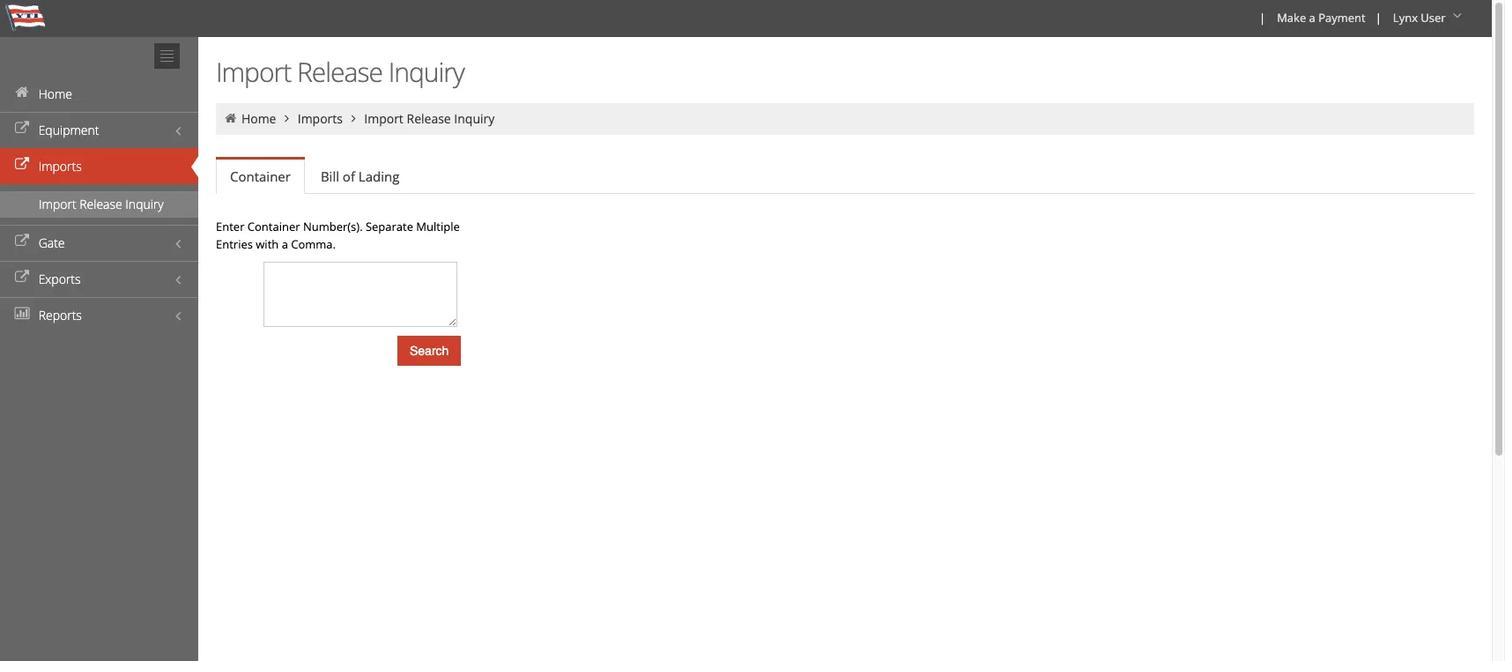 Task type: locate. For each thing, give the bounding box(es) containing it.
external link image inside exports link
[[13, 271, 31, 284]]

0 vertical spatial external link image
[[13, 235, 31, 248]]

home link
[[0, 76, 198, 112], [241, 110, 276, 127]]

1 vertical spatial release
[[407, 110, 451, 127]]

external link image down 'equipment' link on the left top of page
[[13, 159, 31, 171]]

0 vertical spatial external link image
[[13, 123, 31, 135]]

external link image inside gate 'link'
[[13, 235, 31, 248]]

1 vertical spatial inquiry
[[454, 110, 495, 127]]

external link image inside imports 'link'
[[13, 159, 31, 171]]

home image
[[13, 86, 31, 99], [223, 112, 238, 124]]

inquiry
[[388, 54, 464, 90], [454, 110, 495, 127], [125, 196, 164, 212]]

external link image inside 'equipment' link
[[13, 123, 31, 135]]

1 horizontal spatial imports
[[298, 110, 343, 127]]

lynx
[[1393, 10, 1418, 26]]

2 horizontal spatial import
[[364, 110, 404, 127]]

a right make
[[1309, 10, 1316, 26]]

1 | from the left
[[1260, 10, 1266, 26]]

external link image
[[13, 235, 31, 248], [13, 271, 31, 284]]

enter
[[216, 219, 245, 234]]

imports link
[[298, 110, 343, 127], [0, 148, 198, 184]]

0 horizontal spatial import release inquiry link
[[0, 191, 198, 218]]

0 vertical spatial import release inquiry
[[216, 54, 464, 90]]

1 horizontal spatial |
[[1376, 10, 1382, 26]]

home up equipment on the top left of the page
[[38, 86, 72, 102]]

enter container number(s).  separate multiple entries with a comma.
[[216, 219, 460, 252]]

import
[[216, 54, 291, 90], [364, 110, 404, 127], [39, 196, 76, 212]]

0 horizontal spatial home link
[[0, 76, 198, 112]]

2 external link image from the top
[[13, 271, 31, 284]]

container inside enter container number(s).  separate multiple entries with a comma.
[[248, 219, 300, 234]]

1 vertical spatial imports link
[[0, 148, 198, 184]]

exports
[[38, 271, 81, 287]]

None text field
[[264, 262, 457, 327]]

container link
[[216, 160, 305, 194]]

gate
[[38, 234, 65, 251]]

1 horizontal spatial release
[[297, 54, 382, 90]]

entries
[[216, 236, 253, 252]]

0 horizontal spatial |
[[1260, 10, 1266, 26]]

home image up 'container' link
[[223, 112, 238, 124]]

container up "with"
[[248, 219, 300, 234]]

release
[[297, 54, 382, 90], [407, 110, 451, 127], [80, 196, 122, 212]]

imports down equipment on the top left of the page
[[38, 158, 82, 175]]

angle right image up 'container' link
[[279, 112, 295, 124]]

container
[[230, 167, 291, 185], [248, 219, 300, 234]]

imports up bill
[[298, 110, 343, 127]]

1 vertical spatial external link image
[[13, 271, 31, 284]]

imports
[[298, 110, 343, 127], [38, 158, 82, 175]]

1 external link image from the top
[[13, 235, 31, 248]]

external link image left equipment on the top left of the page
[[13, 123, 31, 135]]

0 vertical spatial inquiry
[[388, 54, 464, 90]]

external link image for imports
[[13, 159, 31, 171]]

home
[[38, 86, 72, 102], [241, 110, 276, 127]]

search button
[[398, 336, 461, 366]]

1 vertical spatial import release inquiry
[[364, 110, 495, 127]]

2 external link image from the top
[[13, 159, 31, 171]]

1 horizontal spatial a
[[1309, 10, 1316, 26]]

1 vertical spatial imports
[[38, 158, 82, 175]]

1 vertical spatial import
[[364, 110, 404, 127]]

home image up 'equipment' link on the left top of page
[[13, 86, 31, 99]]

0 horizontal spatial a
[[282, 236, 288, 252]]

external link image
[[13, 123, 31, 135], [13, 159, 31, 171]]

external link image for equipment
[[13, 123, 31, 135]]

1 vertical spatial container
[[248, 219, 300, 234]]

container up enter
[[230, 167, 291, 185]]

external link image up the bar chart icon at the left top of page
[[13, 271, 31, 284]]

2 vertical spatial release
[[80, 196, 122, 212]]

a right "with"
[[282, 236, 288, 252]]

1 vertical spatial home image
[[223, 112, 238, 124]]

imports link up bill
[[298, 110, 343, 127]]

1 vertical spatial external link image
[[13, 159, 31, 171]]

| left "lynx"
[[1376, 10, 1382, 26]]

gate link
[[0, 225, 198, 261]]

0 vertical spatial imports
[[298, 110, 343, 127]]

0 vertical spatial release
[[297, 54, 382, 90]]

1 horizontal spatial home image
[[223, 112, 238, 124]]

import release inquiry link up gate 'link'
[[0, 191, 198, 218]]

1 horizontal spatial angle right image
[[346, 112, 361, 124]]

import release inquiry link
[[364, 110, 495, 127], [0, 191, 198, 218]]

number(s).
[[303, 219, 363, 234]]

reports
[[38, 307, 82, 323]]

| left make
[[1260, 10, 1266, 26]]

a inside the make a payment 'link'
[[1309, 10, 1316, 26]]

home link up equipment on the top left of the page
[[0, 76, 198, 112]]

0 horizontal spatial import
[[39, 196, 76, 212]]

0 horizontal spatial home
[[38, 86, 72, 102]]

angle right image
[[279, 112, 295, 124], [346, 112, 361, 124]]

0 vertical spatial imports link
[[298, 110, 343, 127]]

import release inquiry
[[216, 54, 464, 90], [364, 110, 495, 127], [39, 196, 164, 212]]

a
[[1309, 10, 1316, 26], [282, 236, 288, 252]]

external link image for gate
[[13, 235, 31, 248]]

0 vertical spatial import
[[216, 54, 291, 90]]

import release inquiry link up lading
[[364, 110, 495, 127]]

separate
[[366, 219, 413, 234]]

home up 'container' link
[[241, 110, 276, 127]]

imports link down equipment on the top left of the page
[[0, 148, 198, 184]]

comma.
[[291, 236, 336, 252]]

equipment link
[[0, 112, 198, 148]]

0 vertical spatial home image
[[13, 86, 31, 99]]

angle right image up of
[[346, 112, 361, 124]]

|
[[1260, 10, 1266, 26], [1376, 10, 1382, 26]]

1 external link image from the top
[[13, 123, 31, 135]]

0 horizontal spatial angle right image
[[279, 112, 295, 124]]

bill of lading link
[[307, 159, 414, 194]]

1 vertical spatial home
[[241, 110, 276, 127]]

0 vertical spatial import release inquiry link
[[364, 110, 495, 127]]

external link image left gate
[[13, 235, 31, 248]]

2 horizontal spatial release
[[407, 110, 451, 127]]

2 vertical spatial import
[[39, 196, 76, 212]]

0 horizontal spatial imports
[[38, 158, 82, 175]]

home link up 'container' link
[[241, 110, 276, 127]]

make a payment link
[[1269, 0, 1372, 37]]

2 vertical spatial inquiry
[[125, 196, 164, 212]]

equipment
[[38, 122, 99, 138]]

1 vertical spatial a
[[282, 236, 288, 252]]

0 vertical spatial a
[[1309, 10, 1316, 26]]

angle down image
[[1449, 10, 1467, 22]]



Task type: vqa. For each thing, say whether or not it's contained in the screenshot.
left "a"
yes



Task type: describe. For each thing, give the bounding box(es) containing it.
payment
[[1319, 10, 1366, 26]]

2 | from the left
[[1376, 10, 1382, 26]]

0 horizontal spatial home image
[[13, 86, 31, 99]]

multiple
[[416, 219, 460, 234]]

1 horizontal spatial import release inquiry link
[[364, 110, 495, 127]]

1 horizontal spatial import
[[216, 54, 291, 90]]

with
[[256, 236, 279, 252]]

1 horizontal spatial home
[[241, 110, 276, 127]]

bill
[[321, 167, 339, 185]]

make
[[1277, 10, 1307, 26]]

lading
[[359, 167, 400, 185]]

1 horizontal spatial imports link
[[298, 110, 343, 127]]

bill of lading
[[321, 167, 400, 185]]

of
[[343, 167, 355, 185]]

0 horizontal spatial imports link
[[0, 148, 198, 184]]

imports inside 'link'
[[38, 158, 82, 175]]

lynx user link
[[1386, 0, 1473, 37]]

bar chart image
[[13, 308, 31, 320]]

0 vertical spatial container
[[230, 167, 291, 185]]

reports link
[[0, 297, 198, 333]]

0 horizontal spatial release
[[80, 196, 122, 212]]

0 vertical spatial home
[[38, 86, 72, 102]]

1 angle right image from the left
[[279, 112, 295, 124]]

2 angle right image from the left
[[346, 112, 361, 124]]

user
[[1421, 10, 1446, 26]]

exports link
[[0, 261, 198, 297]]

make a payment
[[1277, 10, 1366, 26]]

a inside enter container number(s).  separate multiple entries with a comma.
[[282, 236, 288, 252]]

1 vertical spatial import release inquiry link
[[0, 191, 198, 218]]

1 horizontal spatial home link
[[241, 110, 276, 127]]

search
[[410, 344, 449, 358]]

external link image for exports
[[13, 271, 31, 284]]

lynx user
[[1393, 10, 1446, 26]]

2 vertical spatial import release inquiry
[[39, 196, 164, 212]]



